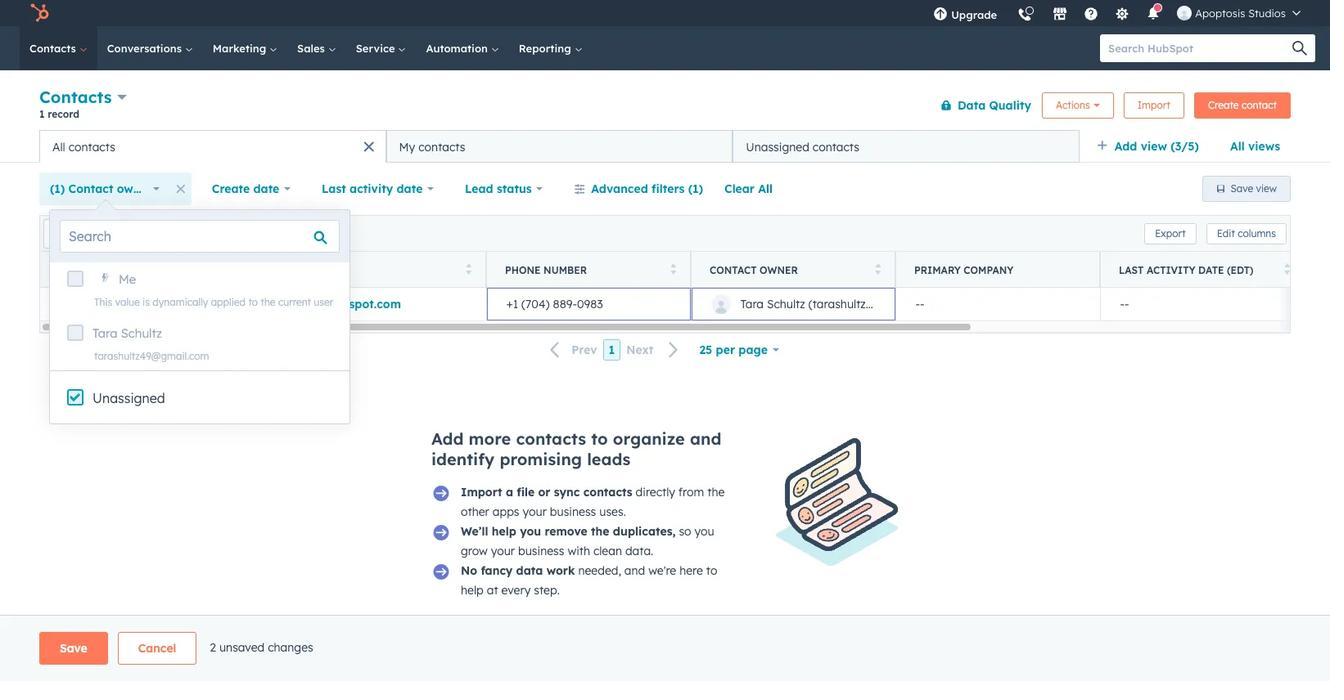 Task type: describe. For each thing, give the bounding box(es) containing it.
hubspot image
[[29, 3, 49, 23]]

press to sort. image for contact owner
[[875, 263, 881, 275]]

help inside needed, and we're here to help at every step.
[[461, 584, 484, 598]]

columns
[[1238, 227, 1276, 239]]

per
[[716, 343, 735, 358]]

save view button
[[1202, 176, 1291, 202]]

record
[[48, 108, 79, 120]]

notifications image
[[1146, 7, 1161, 22]]

1 -- from the left
[[916, 297, 925, 312]]

0983
[[577, 297, 603, 312]]

halligan
[[161, 297, 210, 312]]

add view (3/5) button
[[1086, 130, 1220, 163]]

needed,
[[578, 564, 621, 579]]

automation link
[[416, 26, 509, 70]]

conversations link
[[97, 26, 203, 70]]

contacts banner
[[39, 84, 1291, 130]]

name
[[92, 264, 121, 276]]

date
[[1199, 264, 1224, 276]]

marketplaces button
[[1043, 0, 1077, 26]]

marketing link
[[203, 26, 287, 70]]

press to sort. image for email
[[465, 263, 472, 275]]

all for all views
[[1230, 139, 1245, 154]]

import for import
[[1138, 99, 1171, 111]]

next
[[626, 343, 654, 358]]

create date button
[[201, 173, 301, 205]]

Search name, phone, email addresses, or company search field
[[43, 219, 242, 248]]

list box containing me
[[50, 263, 350, 371]]

unassigned contacts button
[[733, 130, 1080, 163]]

contact
[[1242, 99, 1277, 111]]

add view (3/5)
[[1115, 139, 1199, 154]]

organize
[[613, 429, 685, 449]]

actions
[[1056, 99, 1090, 111]]

(1) contact owner button
[[39, 173, 170, 205]]

needed, and we're here to help at every step.
[[461, 564, 717, 598]]

data
[[516, 564, 543, 579]]

pagination navigation
[[540, 340, 689, 361]]

search button
[[1284, 34, 1316, 62]]

press to sort. element for last activity date (edt)
[[1284, 263, 1290, 277]]

tarashultz49@gmail.com
[[94, 350, 209, 363]]

1 for 1
[[609, 343, 615, 358]]

work
[[547, 564, 575, 579]]

date inside 'popup button'
[[397, 182, 423, 196]]

lead
[[465, 182, 493, 196]]

all inside button
[[758, 182, 773, 196]]

import button
[[1124, 92, 1184, 118]]

my contacts
[[399, 140, 465, 154]]

(edt)
[[1227, 264, 1254, 276]]

sales
[[297, 42, 328, 55]]

apps
[[493, 505, 519, 520]]

last for last activity date (edt)
[[1119, 264, 1144, 276]]

user
[[314, 296, 333, 309]]

cancel
[[138, 642, 176, 657]]

save for save view
[[1231, 183, 1253, 195]]

export button
[[1145, 223, 1197, 244]]

import a file or sync contacts
[[461, 485, 633, 500]]

and inside needed, and we're here to help at every step.
[[624, 564, 645, 579]]

with
[[568, 544, 590, 559]]

phone number
[[505, 264, 587, 276]]

import for import a file or sync contacts
[[461, 485, 502, 500]]

and inside the add more contacts to organize and identify promising leads
[[690, 429, 722, 449]]

data
[[958, 98, 986, 113]]

last for last activity date
[[322, 182, 346, 196]]

activity
[[350, 182, 393, 196]]

lead status button
[[454, 173, 554, 205]]

calling icon image
[[1018, 8, 1032, 23]]

edit columns button
[[1206, 223, 1287, 244]]

is
[[143, 296, 150, 309]]

business inside so you grow your business with clean data.
[[518, 544, 564, 559]]

create for create date
[[212, 182, 250, 196]]

page
[[739, 343, 768, 358]]

+1 (704) 889-0983
[[506, 297, 603, 312]]

all contacts
[[52, 140, 115, 154]]

press to sort. element for contact owner
[[875, 263, 881, 277]]

my contacts button
[[386, 130, 733, 163]]

contacts inside popup button
[[39, 87, 112, 107]]

tara for tara schultz (tarashultz49@gmail.com)
[[740, 297, 764, 312]]

we'll help you remove the duplicates,
[[461, 525, 676, 539]]

1 for 1 record
[[39, 108, 45, 120]]

contacts inside the add more contacts to organize and identify promising leads
[[516, 429, 586, 449]]

sales link
[[287, 26, 346, 70]]

to inside list box
[[248, 296, 258, 309]]

your inside directly from the other apps your business uses.
[[523, 505, 547, 520]]

apoptosis studios button
[[1168, 0, 1311, 26]]

lead status
[[465, 182, 532, 196]]

+1
[[506, 297, 518, 312]]

help image
[[1084, 7, 1099, 22]]

unassigned for unassigned
[[93, 390, 165, 407]]

create date
[[212, 182, 279, 196]]

next button
[[621, 340, 689, 361]]

all for all contacts
[[52, 140, 65, 154]]

contacts link
[[20, 26, 97, 70]]

889-
[[553, 297, 577, 312]]

press to sort. element for phone number
[[670, 263, 676, 277]]

data quality button
[[930, 89, 1032, 122]]

(3/5)
[[1171, 139, 1199, 154]]

quality
[[989, 98, 1032, 113]]

contact inside popup button
[[68, 182, 113, 196]]

(1) inside popup button
[[50, 182, 65, 196]]

1 horizontal spatial help
[[492, 525, 516, 539]]

save button
[[39, 633, 108, 666]]

2 -- from the left
[[1120, 297, 1129, 312]]

create for create contact
[[1208, 99, 1239, 111]]

tara schultz
[[93, 326, 162, 341]]

dynamically
[[153, 296, 208, 309]]

advanced filters (1) button
[[564, 173, 714, 205]]

press to sort. image for last activity date (edt)
[[1284, 263, 1290, 275]]

to inside needed, and we're here to help at every step.
[[706, 564, 717, 579]]

schultz for tara schultz (tarashultz49@gmail.com)
[[767, 297, 805, 312]]

1 horizontal spatial contact
[[710, 264, 757, 276]]

1 record
[[39, 108, 79, 120]]

tara schultz image
[[1177, 6, 1192, 20]]

directly from the other apps your business uses.
[[461, 485, 725, 520]]

leads
[[587, 449, 631, 470]]

so
[[679, 525, 691, 539]]

0 vertical spatial contacts
[[29, 42, 79, 55]]

cancel button
[[118, 633, 197, 666]]

filters
[[652, 182, 685, 196]]

last activity date (edt)
[[1119, 264, 1254, 276]]

+1 (704) 889-0983 button
[[486, 288, 691, 321]]

1 horizontal spatial owner
[[760, 264, 798, 276]]

phone
[[505, 264, 541, 276]]

duplicates,
[[613, 525, 676, 539]]

create contact
[[1208, 99, 1277, 111]]

save for save
[[60, 642, 87, 657]]

notifications button
[[1140, 0, 1168, 26]]

current
[[278, 296, 311, 309]]

edit columns
[[1217, 227, 1276, 239]]

(tarashultz49@gmail.com)
[[809, 297, 951, 312]]

activity
[[1147, 264, 1196, 276]]

data quality
[[958, 98, 1032, 113]]

applied
[[211, 296, 246, 309]]



Task type: vqa. For each thing, say whether or not it's contained in the screenshot.
"Chatflow completed" list item at the top of the page
no



Task type: locate. For each thing, give the bounding box(es) containing it.
schultz for tara schultz
[[121, 326, 162, 341]]

date
[[253, 182, 279, 196], [397, 182, 423, 196]]

1 vertical spatial to
[[591, 429, 608, 449]]

1 right prev
[[609, 343, 615, 358]]

no
[[461, 564, 477, 579]]

0 vertical spatial create
[[1208, 99, 1239, 111]]

0 vertical spatial business
[[550, 505, 596, 520]]

email
[[300, 264, 333, 276]]

add inside popup button
[[1115, 139, 1137, 154]]

owner inside (1) contact owner popup button
[[117, 182, 152, 196]]

and down data.
[[624, 564, 645, 579]]

1 vertical spatial contacts
[[39, 87, 112, 107]]

1 (1) from the left
[[50, 182, 65, 196]]

1 vertical spatial tara
[[93, 326, 118, 341]]

bh@hubspot.com button
[[282, 288, 486, 321]]

contacts up record
[[39, 87, 112, 107]]

25
[[699, 343, 712, 358]]

schultz down contact owner
[[767, 297, 805, 312]]

0 vertical spatial the
[[261, 296, 276, 309]]

create contact button
[[1194, 92, 1291, 118]]

marketplaces image
[[1053, 7, 1068, 22]]

2 press to sort. element from the left
[[465, 263, 472, 277]]

your up 'fancy'
[[491, 544, 515, 559]]

you left remove on the bottom of the page
[[520, 525, 541, 539]]

all views link
[[1220, 130, 1291, 163]]

view inside button
[[1256, 183, 1277, 195]]

1 horizontal spatial import
[[1138, 99, 1171, 111]]

press to sort. image down filters
[[670, 263, 676, 275]]

export
[[1155, 227, 1186, 239]]

marketing
[[213, 42, 269, 55]]

4 press to sort. element from the left
[[875, 263, 881, 277]]

-- down last activity date (edt)
[[1120, 297, 1129, 312]]

0 horizontal spatial owner
[[117, 182, 152, 196]]

2 date from the left
[[397, 182, 423, 196]]

help
[[492, 525, 516, 539], [461, 584, 484, 598]]

1 horizontal spatial the
[[591, 525, 609, 539]]

0 vertical spatial unassigned
[[746, 140, 810, 154]]

0 vertical spatial to
[[248, 296, 258, 309]]

automation
[[426, 42, 491, 55]]

4 press to sort. image from the left
[[875, 263, 881, 275]]

1 horizontal spatial --
[[1120, 297, 1129, 312]]

page section element
[[0, 633, 1330, 666]]

1 vertical spatial schultz
[[121, 326, 162, 341]]

import up other at the bottom left of page
[[461, 485, 502, 500]]

to inside the add more contacts to organize and identify promising leads
[[591, 429, 608, 449]]

contact)
[[264, 297, 313, 312]]

0 horizontal spatial contact
[[68, 182, 113, 196]]

1 horizontal spatial 1
[[609, 343, 615, 358]]

sync
[[554, 485, 580, 500]]

0 vertical spatial owner
[[117, 182, 152, 196]]

1 vertical spatial owner
[[760, 264, 798, 276]]

add
[[1115, 139, 1137, 154], [431, 429, 464, 449]]

0 vertical spatial help
[[492, 525, 516, 539]]

1 horizontal spatial and
[[690, 429, 722, 449]]

(1) inside "button"
[[688, 182, 703, 196]]

create inside button
[[1208, 99, 1239, 111]]

1 horizontal spatial you
[[695, 525, 714, 539]]

advanced filters (1)
[[591, 182, 703, 196]]

press to sort. image
[[261, 263, 267, 275], [465, 263, 472, 275], [670, 263, 676, 275], [875, 263, 881, 275], [1284, 263, 1290, 275]]

1 horizontal spatial tara
[[740, 297, 764, 312]]

contacts for my contacts
[[418, 140, 465, 154]]

contacts
[[29, 42, 79, 55], [39, 87, 112, 107]]

contact down all contacts
[[68, 182, 113, 196]]

views
[[1248, 139, 1280, 154]]

the inside list box
[[261, 296, 276, 309]]

Search search field
[[60, 220, 340, 253]]

0 vertical spatial save
[[1231, 183, 1253, 195]]

date inside popup button
[[253, 182, 279, 196]]

create inside popup button
[[212, 182, 250, 196]]

tara schultz (tarashultz49@gmail.com)
[[740, 297, 951, 312]]

menu
[[924, 0, 1311, 32]]

owner up "search name, phone, email addresses, or company" search field
[[117, 182, 152, 196]]

2 vertical spatial the
[[591, 525, 609, 539]]

business up data
[[518, 544, 564, 559]]

0 horizontal spatial unassigned
[[93, 390, 165, 407]]

reporting
[[519, 42, 574, 55]]

0 horizontal spatial you
[[520, 525, 541, 539]]

save view
[[1231, 183, 1277, 195]]

2 press to sort. image from the left
[[465, 263, 472, 275]]

contacts inside all contacts button
[[68, 140, 115, 154]]

1 vertical spatial business
[[518, 544, 564, 559]]

file
[[517, 485, 535, 500]]

no fancy data work
[[461, 564, 575, 579]]

view left (3/5)
[[1141, 139, 1167, 154]]

2 horizontal spatial the
[[707, 485, 725, 500]]

this value is dynamically applied to the current user
[[94, 296, 333, 309]]

1 vertical spatial create
[[212, 182, 250, 196]]

5 press to sort. image from the left
[[1284, 263, 1290, 275]]

1 inside contacts banner
[[39, 108, 45, 120]]

service
[[356, 42, 398, 55]]

brian halligan (sample contact) link
[[126, 297, 313, 312]]

(1) right filters
[[688, 182, 703, 196]]

2 unsaved changes
[[207, 641, 313, 655]]

clear all
[[724, 182, 773, 196]]

uses.
[[599, 505, 626, 520]]

press to sort. image left 'phone'
[[465, 263, 472, 275]]

company
[[964, 264, 1014, 276]]

number
[[544, 264, 587, 276]]

save inside page section element
[[60, 642, 87, 657]]

press to sort. element left contact owner
[[670, 263, 676, 277]]

more
[[469, 429, 511, 449]]

0 vertical spatial schultz
[[767, 297, 805, 312]]

changes
[[268, 641, 313, 655]]

last inside 'popup button'
[[322, 182, 346, 196]]

from
[[678, 485, 704, 500]]

(1) down all contacts
[[50, 182, 65, 196]]

1 horizontal spatial add
[[1115, 139, 1137, 154]]

0 vertical spatial your
[[523, 505, 547, 520]]

0 horizontal spatial the
[[261, 296, 276, 309]]

primary
[[914, 264, 961, 276]]

2 vertical spatial to
[[706, 564, 717, 579]]

remove
[[545, 525, 588, 539]]

(1)
[[50, 182, 65, 196], [688, 182, 703, 196]]

apoptosis studios
[[1195, 7, 1286, 20]]

tara down contact owner
[[740, 297, 764, 312]]

here
[[680, 564, 703, 579]]

1 horizontal spatial to
[[591, 429, 608, 449]]

--
[[916, 297, 925, 312], [1120, 297, 1129, 312]]

import inside import button
[[1138, 99, 1171, 111]]

0 vertical spatial and
[[690, 429, 722, 449]]

3 - from the left
[[1120, 297, 1125, 312]]

1 horizontal spatial date
[[397, 182, 423, 196]]

4 - from the left
[[1125, 297, 1129, 312]]

1 horizontal spatial schultz
[[767, 297, 805, 312]]

1 vertical spatial and
[[624, 564, 645, 579]]

1 horizontal spatial unassigned
[[746, 140, 810, 154]]

5 press to sort. element from the left
[[1284, 263, 1290, 277]]

-- down "primary"
[[916, 297, 925, 312]]

1 vertical spatial contact
[[710, 264, 757, 276]]

press to sort. element
[[261, 263, 267, 277], [465, 263, 472, 277], [670, 263, 676, 277], [875, 263, 881, 277], [1284, 263, 1290, 277]]

create
[[1208, 99, 1239, 111], [212, 182, 250, 196]]

0 horizontal spatial date
[[253, 182, 279, 196]]

2 horizontal spatial to
[[706, 564, 717, 579]]

tara for tara schultz
[[93, 326, 118, 341]]

the
[[261, 296, 276, 309], [707, 485, 725, 500], [591, 525, 609, 539]]

1 vertical spatial 1
[[609, 343, 615, 358]]

add left more
[[431, 429, 464, 449]]

list box
[[50, 263, 350, 371]]

1 date from the left
[[253, 182, 279, 196]]

1 horizontal spatial (1)
[[688, 182, 703, 196]]

primary company column header
[[896, 252, 1101, 288]]

0 horizontal spatial save
[[60, 642, 87, 657]]

tara schultz (tarashultz49@gmail.com) button
[[691, 288, 951, 321]]

a
[[506, 485, 513, 500]]

1 horizontal spatial last
[[1119, 264, 1144, 276]]

schultz inside button
[[767, 297, 805, 312]]

contact up the 25 per page on the right bottom of the page
[[710, 264, 757, 276]]

1 horizontal spatial save
[[1231, 183, 1253, 195]]

0 vertical spatial tara
[[740, 297, 764, 312]]

-
[[916, 297, 920, 312], [920, 297, 925, 312], [1120, 297, 1125, 312], [1125, 297, 1129, 312]]

all right the clear
[[758, 182, 773, 196]]

your inside so you grow your business with clean data.
[[491, 544, 515, 559]]

Search HubSpot search field
[[1100, 34, 1301, 62]]

2 you from the left
[[695, 525, 714, 539]]

press to sort. element left 'phone'
[[465, 263, 472, 277]]

unassigned down tarashultz49@gmail.com
[[93, 390, 165, 407]]

business inside directly from the other apps your business uses.
[[550, 505, 596, 520]]

my
[[399, 140, 415, 154]]

1 horizontal spatial all
[[758, 182, 773, 196]]

save
[[1231, 183, 1253, 195], [60, 642, 87, 657]]

1 horizontal spatial view
[[1256, 183, 1277, 195]]

1
[[39, 108, 45, 120], [609, 343, 615, 358]]

status
[[497, 182, 532, 196]]

press to sort. image for phone number
[[670, 263, 676, 275]]

tara down this
[[93, 326, 118, 341]]

press to sort. image right (edt) on the right of page
[[1284, 263, 1290, 275]]

to left organize
[[591, 429, 608, 449]]

contacts for unassigned contacts
[[813, 140, 860, 154]]

all left views
[[1230, 139, 1245, 154]]

view down views
[[1256, 183, 1277, 195]]

studios
[[1249, 7, 1286, 20]]

brian
[[126, 297, 158, 312]]

0 horizontal spatial 1
[[39, 108, 45, 120]]

25 per page
[[699, 343, 768, 358]]

tara inside list box
[[93, 326, 118, 341]]

1 vertical spatial last
[[1119, 264, 1144, 276]]

we're
[[649, 564, 676, 579]]

clear all button
[[714, 173, 783, 205]]

bh@hubspot.com link
[[302, 297, 401, 312]]

view inside popup button
[[1141, 139, 1167, 154]]

business up we'll help you remove the duplicates,
[[550, 505, 596, 520]]

0 horizontal spatial to
[[248, 296, 258, 309]]

reporting link
[[509, 26, 592, 70]]

press to sort. element right (edt) on the right of page
[[1284, 263, 1290, 277]]

1 left record
[[39, 108, 45, 120]]

contacts for all contacts
[[68, 140, 115, 154]]

contacts down hubspot link
[[29, 42, 79, 55]]

unassigned up 'clear all' button
[[746, 140, 810, 154]]

0 horizontal spatial your
[[491, 544, 515, 559]]

import up add view (3/5) popup button
[[1138, 99, 1171, 111]]

you inside so you grow your business with clean data.
[[695, 525, 714, 539]]

1 - from the left
[[916, 297, 920, 312]]

all down 1 record
[[52, 140, 65, 154]]

press to sort. element up (tarashultz49@gmail.com)
[[875, 263, 881, 277]]

or
[[538, 485, 550, 500]]

menu containing apoptosis studios
[[924, 0, 1311, 32]]

the right from
[[707, 485, 725, 500]]

last activity date button
[[311, 173, 445, 205]]

press to sort. element for email
[[465, 263, 472, 277]]

you
[[520, 525, 541, 539], [695, 525, 714, 539]]

view for save
[[1256, 183, 1277, 195]]

1 press to sort. image from the left
[[261, 263, 267, 275]]

settings image
[[1115, 7, 1130, 22]]

contacts
[[68, 140, 115, 154], [418, 140, 465, 154], [813, 140, 860, 154], [516, 429, 586, 449], [583, 485, 633, 500]]

to right here
[[706, 564, 717, 579]]

actions button
[[1042, 92, 1114, 118]]

your down file
[[523, 505, 547, 520]]

the left current
[[261, 296, 276, 309]]

1 vertical spatial the
[[707, 485, 725, 500]]

3 press to sort. element from the left
[[670, 263, 676, 277]]

2 - from the left
[[920, 297, 925, 312]]

1 vertical spatial save
[[60, 642, 87, 657]]

tara inside button
[[740, 297, 764, 312]]

date right activity
[[397, 182, 423, 196]]

1 vertical spatial view
[[1256, 183, 1277, 195]]

the up clean
[[591, 525, 609, 539]]

1 horizontal spatial your
[[523, 505, 547, 520]]

view for add
[[1141, 139, 1167, 154]]

create down all contacts button
[[212, 182, 250, 196]]

unassigned contacts
[[746, 140, 860, 154]]

so you grow your business with clean data.
[[461, 525, 714, 559]]

1 you from the left
[[520, 525, 541, 539]]

1 vertical spatial help
[[461, 584, 484, 598]]

the inside directly from the other apps your business uses.
[[707, 485, 725, 500]]

contacts inside unassigned contacts button
[[813, 140, 860, 154]]

0 horizontal spatial --
[[916, 297, 925, 312]]

all inside button
[[52, 140, 65, 154]]

every
[[501, 584, 531, 598]]

unassigned inside button
[[746, 140, 810, 154]]

search image
[[1293, 41, 1307, 56]]

1 vertical spatial unassigned
[[93, 390, 165, 407]]

0 horizontal spatial (1)
[[50, 182, 65, 196]]

upgrade image
[[933, 7, 948, 22]]

this
[[94, 296, 112, 309]]

contacts inside my contacts button
[[418, 140, 465, 154]]

1 horizontal spatial create
[[1208, 99, 1239, 111]]

press to sort. image up (tarashultz49@gmail.com)
[[875, 263, 881, 275]]

create left contact
[[1208, 99, 1239, 111]]

0 horizontal spatial tara
[[93, 326, 118, 341]]

press to sort. image up contact)
[[261, 263, 267, 275]]

25 per page button
[[689, 334, 790, 367]]

clean
[[593, 544, 622, 559]]

add inside the add more contacts to organize and identify promising leads
[[431, 429, 464, 449]]

add for add view (3/5)
[[1115, 139, 1137, 154]]

to right applied on the top left
[[248, 296, 258, 309]]

0 vertical spatial import
[[1138, 99, 1171, 111]]

add down import button
[[1115, 139, 1137, 154]]

0 horizontal spatial all
[[52, 140, 65, 154]]

last activity date
[[322, 182, 423, 196]]

0 vertical spatial view
[[1141, 139, 1167, 154]]

1 inside button
[[609, 343, 615, 358]]

0 horizontal spatial view
[[1141, 139, 1167, 154]]

schultz inside list box
[[121, 326, 162, 341]]

2 horizontal spatial all
[[1230, 139, 1245, 154]]

0 horizontal spatial add
[[431, 429, 464, 449]]

help down the apps at the left bottom of page
[[492, 525, 516, 539]]

all
[[1230, 139, 1245, 154], [52, 140, 65, 154], [758, 182, 773, 196]]

and up from
[[690, 429, 722, 449]]

you right so
[[695, 525, 714, 539]]

1 vertical spatial add
[[431, 429, 464, 449]]

date down all contacts button
[[253, 182, 279, 196]]

unassigned for unassigned contacts
[[746, 140, 810, 154]]

0 vertical spatial contact
[[68, 182, 113, 196]]

0 horizontal spatial help
[[461, 584, 484, 598]]

help down no
[[461, 584, 484, 598]]

add for add more contacts to organize and identify promising leads
[[431, 429, 464, 449]]

0 vertical spatial 1
[[39, 108, 45, 120]]

0 vertical spatial last
[[322, 182, 346, 196]]

0 vertical spatial add
[[1115, 139, 1137, 154]]

2 (1) from the left
[[688, 182, 703, 196]]

0 horizontal spatial last
[[322, 182, 346, 196]]

1 press to sort. element from the left
[[261, 263, 267, 277]]

step.
[[534, 584, 560, 598]]

we'll
[[461, 525, 488, 539]]

owner up tara schultz (tarashultz49@gmail.com) button
[[760, 264, 798, 276]]

0 horizontal spatial create
[[212, 182, 250, 196]]

0 horizontal spatial import
[[461, 485, 502, 500]]

3 press to sort. image from the left
[[670, 263, 676, 275]]

conversations
[[107, 42, 185, 55]]

schultz up tarashultz49@gmail.com
[[121, 326, 162, 341]]

0 horizontal spatial and
[[624, 564, 645, 579]]

press to sort. element up contact)
[[261, 263, 267, 277]]

1 vertical spatial your
[[491, 544, 515, 559]]

0 horizontal spatial schultz
[[121, 326, 162, 341]]

1 vertical spatial import
[[461, 485, 502, 500]]



